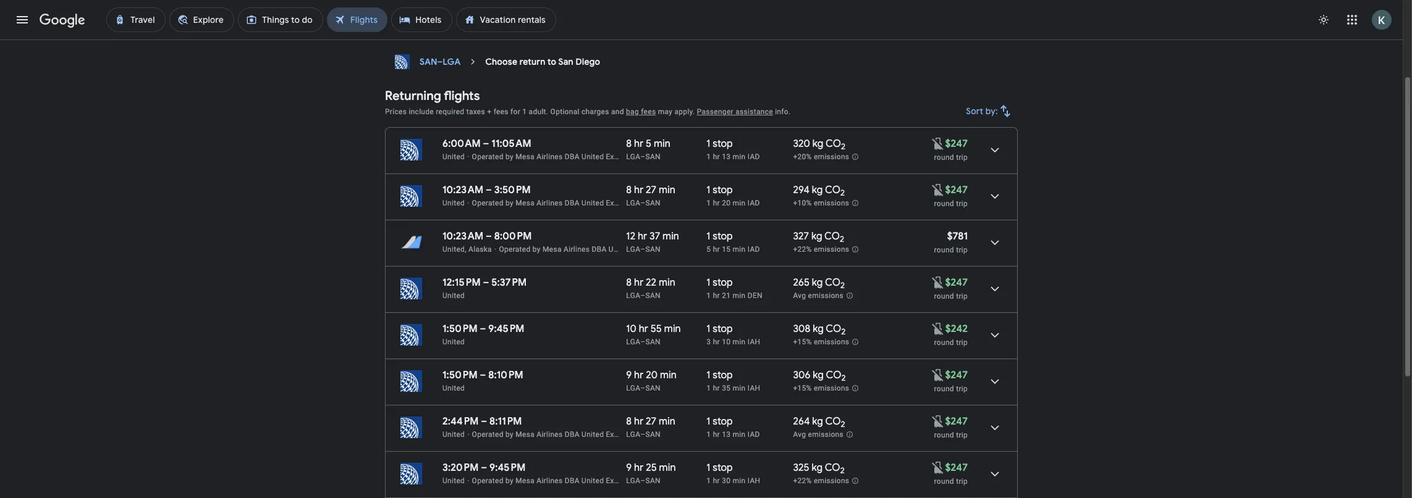Task type: vqa. For each thing, say whether or not it's contained in the screenshot.


Task type: describe. For each thing, give the bounding box(es) containing it.
and
[[611, 108, 624, 116]]

prices
[[385, 108, 407, 116]]

min inside 1 stop 1 hr 20 min iad
[[733, 199, 746, 208]]

san for 265
[[646, 292, 661, 300]]

united inside "1:50 pm – 8:10 pm united"
[[443, 384, 465, 393]]

airlines for 3:50 pm
[[537, 199, 563, 208]]

leaves laguardia airport at 10:23 am on wednesday, november 29 and arrives at san diego international airport at 8:00 pm on wednesday, november 29. element
[[443, 231, 532, 243]]

co for 325
[[825, 462, 840, 475]]

1 left "35"
[[707, 384, 711, 393]]

294 kg co 2
[[793, 184, 845, 199]]

flight details. leaves laguardia airport at 12:15 pm on wednesday, november 29 and arrives at san diego international airport at 5:37 pm on wednesday, november 29. image
[[980, 274, 1010, 304]]

stops
[[467, 4, 490, 15]]

$247 for 294
[[945, 184, 968, 197]]

247 us dollars text field for 264
[[945, 416, 968, 428]]

this price for this flight doesn't include overhead bin access. if you need a carry-on bag, use the bags filter to update prices. image for 294
[[931, 183, 945, 197]]

iad for 294
[[748, 199, 760, 208]]

15
[[722, 245, 731, 254]]

sort
[[966, 106, 984, 117]]

bag fees button
[[626, 108, 656, 116]]

co for 264
[[825, 416, 841, 428]]

hr inside 1 stop 1 hr 35 min iah
[[713, 384, 720, 393]]

all filters
[[409, 4, 445, 15]]

$247 for 325
[[945, 462, 968, 475]]

diego
[[576, 56, 600, 67]]

assistance
[[736, 108, 773, 116]]

apply.
[[675, 108, 695, 116]]

san for 320
[[646, 153, 661, 161]]

by for 11:05 am
[[506, 153, 514, 161]]

1:50 pm for 9:45 pm
[[443, 323, 478, 336]]

– left "arrival time: 8:11 pm." text box
[[481, 416, 487, 428]]

1 up 1 stop 1 hr 30 min iah on the right of the page
[[707, 431, 711, 439]]

306 kg co 2
[[793, 370, 846, 384]]

35
[[722, 384, 731, 393]]

sort by:
[[966, 106, 998, 117]]

passenger assistance button
[[697, 108, 773, 116]]

247 us dollars text field for 306
[[945, 370, 968, 382]]

2:44 pm – 8:11 pm
[[443, 416, 522, 428]]

$247 for 265
[[945, 277, 968, 289]]

operated by mesa airlines dba united express for 9:45 pm
[[472, 477, 633, 486]]

lga for 294
[[626, 199, 641, 208]]

flight details. leaves laguardia airport at 1:50 pm on wednesday, november 29 and arrives at san diego international airport at 9:45 pm on wednesday, november 29. image
[[980, 321, 1010, 350]]

min down the 8 hr 5 min lga – san
[[659, 184, 676, 197]]

total duration 8 hr 27 min. element for 264
[[626, 416, 707, 430]]

min inside 12 hr 37 min lga – san
[[663, 231, 679, 243]]

avg emissions for 264
[[793, 431, 844, 440]]

55
[[651, 323, 662, 336]]

required
[[436, 108, 464, 116]]

this price for this flight doesn't include overhead bin access. if you need a carry-on bag, use the bags filter to update prices. image for 306
[[931, 368, 945, 383]]

min inside 1 stop 1 hr 21 min den
[[733, 292, 746, 300]]

airlines for 8:11 pm
[[537, 431, 563, 439]]

8 hr 27 min lga – san for 3:50 pm
[[626, 184, 676, 208]]

layover (1 of 1) is a 1 hr 21 min layover at denver international airport in denver. element
[[707, 291, 787, 301]]

Arrival time: 8:10 PM. text field
[[488, 370, 523, 382]]

264 kg co 2
[[793, 416, 845, 430]]

kg for 264
[[812, 416, 823, 428]]

operated by mesa airlines dba united express for 3:50 pm
[[472, 199, 633, 208]]

total duration 9 hr 25 min. element
[[626, 462, 707, 477]]

min down 9 hr 20 min lga – san
[[659, 416, 676, 428]]

mesa for 11:05 am
[[516, 153, 535, 161]]

by for 8:11 pm
[[506, 431, 514, 439]]

may
[[658, 108, 673, 116]]

– inside 12:15 pm – 5:37 pm united
[[483, 277, 489, 289]]

this price for this flight doesn't include overhead bin access. if you need a carry-on bag, use the bags filter to update prices. image for 308
[[931, 322, 945, 337]]

kg for 320
[[813, 138, 824, 150]]

8:00 pm
[[494, 231, 532, 243]]

1 up layover (1 of 1) is a 1 hr 21 min layover at denver international airport in denver. "element"
[[707, 277, 711, 289]]

12:15 pm
[[443, 277, 481, 289]]

flight details. leaves laguardia airport at 6:00 am on wednesday, november 29 and arrives at san diego international airport at 11:05 am on wednesday, november 29. image
[[980, 135, 1010, 165]]

247 US dollars text field
[[945, 462, 968, 475]]

2 for 294
[[841, 188, 845, 199]]

1 up layover (1 of 1) is a 1 hr 30 min layover at george bush intercontinental airport in houston. element
[[707, 462, 711, 475]]

san – lga
[[420, 56, 461, 67]]

325
[[793, 462, 810, 475]]

– up 12 hr 37 min lga – san
[[641, 199, 646, 208]]

8 hr 27 min lga – san for 8:11 pm
[[626, 416, 676, 439]]

hr down 9 hr 20 min lga – san
[[634, 416, 644, 428]]

total duration 8 hr 27 min. element for 294
[[626, 184, 707, 198]]

min inside 8 hr 22 min lga – san
[[659, 277, 675, 289]]

leaves laguardia airport at 3:20 pm on wednesday, november 29 and arrives at san diego international airport at 9:45 pm on wednesday, november 29. element
[[443, 462, 526, 475]]

san
[[558, 56, 574, 67]]

to
[[548, 56, 556, 67]]

308 kg co 2
[[793, 323, 846, 338]]

iad for 264
[[748, 431, 760, 439]]

306
[[793, 370, 811, 382]]

hr inside 10 hr 55 min lga – san
[[639, 323, 648, 336]]

3:20 pm
[[443, 462, 479, 475]]

airlines button
[[516, 0, 576, 19]]

leaves laguardia airport at 12:15 pm on wednesday, november 29 and arrives at san diego international airport at 5:37 pm on wednesday, november 29. element
[[443, 277, 527, 289]]

781 US dollars text field
[[947, 231, 968, 243]]

passenger
[[697, 108, 734, 116]]

hr inside the 1 stop 3 hr 10 min iah
[[713, 338, 720, 347]]

1 right for
[[522, 108, 527, 116]]

operated for 3:50 pm
[[472, 199, 504, 208]]

all
[[409, 4, 419, 15]]

emissions for 265
[[808, 292, 844, 301]]

247 us dollars text field for 294
[[945, 184, 968, 197]]

united inside 1:50 pm – 9:45 pm united
[[443, 338, 465, 347]]

round trip for 294
[[934, 200, 968, 208]]

+15% for 308
[[793, 338, 812, 347]]

1 left the 30
[[707, 477, 711, 486]]

10 inside the 1 stop 3 hr 10 min iah
[[722, 338, 731, 347]]

dba for 8:11 pm
[[565, 431, 580, 439]]

kg for 306
[[813, 370, 824, 382]]

Arrival time: 3:50 PM. text field
[[494, 184, 531, 197]]

+10% emissions
[[793, 199, 850, 208]]

+10%
[[793, 199, 812, 208]]

3:20 pm – 9:45 pm
[[443, 462, 526, 475]]

change appearance image
[[1309, 5, 1339, 35]]

airlines for 11:05 am
[[537, 153, 563, 161]]

none search field containing all filters
[[385, 0, 1018, 40]]

round for 320
[[934, 153, 954, 162]]

include
[[409, 108, 434, 116]]

327 kg co 2
[[793, 231, 844, 245]]

3
[[707, 338, 711, 347]]

hr inside 12 hr 37 min lga – san
[[638, 231, 647, 243]]

emissions for 308
[[814, 338, 850, 347]]

242 US dollars text field
[[945, 323, 968, 336]]

9 hr 25 min lga – san
[[626, 462, 676, 486]]

1 stop 5 hr 15 min iad
[[707, 231, 760, 254]]

lga for 306
[[626, 384, 641, 393]]

– inside 8 hr 22 min lga – san
[[641, 292, 646, 300]]

trip inside $781 round trip
[[956, 246, 968, 255]]

320 kg co 2
[[793, 138, 846, 152]]

9:45 pm for 3:20 pm – 9:45 pm
[[490, 462, 526, 475]]

this price for this flight doesn't include overhead bin access. if you need a carry-on bag, use the bags filter to update prices. image for 264
[[931, 414, 945, 429]]

$781 round trip
[[934, 231, 968, 255]]

6:00 am
[[443, 138, 481, 150]]

this price for this flight doesn't include overhead bin access. if you need a carry-on bag, use the bags filter to update prices. image for 265
[[931, 275, 945, 290]]

Departure time: 2:44 PM. text field
[[443, 416, 479, 428]]

8 hr 22 min lga – san
[[626, 277, 675, 300]]

min inside the 8 hr 5 min lga – san
[[654, 138, 671, 150]]

alaska
[[469, 245, 492, 254]]

this price for this flight doesn't include overhead bin access. if you need a carry-on bag, use the bags filter to update prices. image for 325
[[931, 461, 945, 476]]

265 kg co 2
[[793, 277, 845, 291]]

returning flights
[[385, 88, 480, 104]]

294
[[793, 184, 810, 197]]

returning
[[385, 88, 441, 104]]

8 hr 5 min lga – san
[[626, 138, 671, 161]]

Departure time: 1:50 PM. text field
[[443, 370, 478, 382]]

adult.
[[529, 108, 548, 116]]

325 kg co 2
[[793, 462, 845, 477]]

return
[[520, 56, 546, 67]]

prices include required taxes + fees for 1 adult. optional charges and bag fees may apply. passenger assistance
[[385, 108, 773, 116]]

10:23 am – 8:00 pm
[[443, 231, 532, 243]]

stop for 320
[[713, 138, 733, 150]]

arrival time: 9:45 pm. text field for 3:20 pm
[[490, 462, 526, 475]]

express for 10:23 am – 3:50 pm
[[606, 199, 633, 208]]

airlines inside popup button
[[524, 4, 555, 15]]

– right 3:20 pm
[[481, 462, 487, 475]]

express down 37
[[633, 245, 660, 254]]

united inside 12:15 pm – 5:37 pm united
[[443, 292, 465, 300]]

Departure time: 3:20 PM. text field
[[443, 462, 479, 475]]

10:23 am for 10:23 am – 3:50 pm
[[443, 184, 483, 197]]

this price for this flight doesn't include overhead bin access. if you need a carry-on bag, use the bags filter to update prices. image for 320
[[931, 136, 945, 151]]

20 inside 1 stop 1 hr 20 min iad
[[722, 199, 731, 208]]

avg emissions for 265
[[793, 292, 844, 301]]

37
[[650, 231, 660, 243]]

Arrival time: 5:37 PM. text field
[[492, 277, 527, 289]]

bag
[[626, 108, 639, 116]]

1 stop flight. element for 265
[[707, 277, 733, 291]]

min inside "1 stop 5 hr 15 min iad"
[[733, 245, 746, 254]]

round inside $781 round trip
[[934, 246, 954, 255]]

leaves laguardia airport at 2:44 pm on wednesday, november 29 and arrives at san diego international airport at 8:11 pm on wednesday, november 29. element
[[443, 416, 522, 428]]

operated for 8:11 pm
[[472, 431, 504, 439]]

1 stop 1 hr 20 min iad
[[707, 184, 760, 208]]

for
[[511, 108, 520, 116]]

by:
[[986, 106, 998, 117]]

13 for 8 hr 27 min
[[722, 431, 731, 439]]

5:37 pm
[[492, 277, 527, 289]]

by for 3:50 pm
[[506, 199, 514, 208]]

main menu image
[[15, 12, 30, 27]]

hr inside 1 stop 1 hr 20 min iad
[[713, 199, 720, 208]]

– inside 1:50 pm – 9:45 pm united
[[480, 323, 486, 336]]

united,
[[443, 245, 467, 254]]

layover (1 of 1) is a 5 hr 15 min layover at dulles international airport in washington. element
[[707, 245, 787, 255]]

round trip for 306
[[934, 385, 968, 394]]

1 up "1 stop 5 hr 15 min iad"
[[707, 199, 711, 208]]

express for 3:20 pm – 9:45 pm
[[606, 477, 633, 486]]

Departure time: 1:50 PM. text field
[[443, 323, 478, 336]]

30
[[722, 477, 731, 486]]

2:44 pm
[[443, 416, 479, 428]]

Arrival time: 8:11 PM. text field
[[490, 416, 522, 428]]

9 hr 20 min lga – san
[[626, 370, 677, 393]]

round for 294
[[934, 200, 954, 208]]

min inside 10 hr 55 min lga – san
[[664, 323, 681, 336]]

kg for 327
[[812, 231, 822, 243]]

1:50 pm for 8:10 pm
[[443, 370, 478, 382]]

22
[[646, 277, 656, 289]]

operated down 8:00 pm text field
[[499, 245, 531, 254]]

optional
[[550, 108, 580, 116]]

+22% for 327
[[793, 246, 812, 254]]

5 for hr
[[707, 245, 711, 254]]

hr down the 8 hr 5 min lga – san
[[634, 184, 644, 197]]

308
[[793, 323, 811, 336]]

+15% for 306
[[793, 385, 812, 393]]

1:50 pm – 8:10 pm united
[[443, 370, 523, 393]]

+22% for 325
[[793, 477, 812, 486]]

10:23 am for 10:23 am – 8:00 pm
[[443, 231, 483, 243]]

lga for 320
[[626, 153, 641, 161]]

leaves laguardia airport at 1:50 pm on wednesday, november 29 and arrives at san diego international airport at 9:45 pm on wednesday, november 29. element
[[443, 323, 525, 336]]

total duration 12 hr 37 min. element
[[626, 231, 707, 245]]

dba for 3:50 pm
[[565, 199, 580, 208]]

+20% emissions
[[793, 153, 850, 161]]

1 down passenger
[[707, 138, 711, 150]]

1 left 21
[[707, 292, 711, 300]]

iah for 306
[[748, 384, 761, 393]]

– up '9 hr 25 min lga – san'
[[641, 431, 646, 439]]

– up returning flights
[[437, 56, 443, 67]]

1 stop flight. element for 327
[[707, 231, 733, 245]]

hr up 1 stop 1 hr 20 min iad
[[713, 153, 720, 161]]

total duration 10 hr 55 min. element
[[626, 323, 707, 337]]

1 stop 1 hr 13 min iad for 264
[[707, 416, 760, 439]]

choose
[[485, 56, 517, 67]]

co for 294
[[825, 184, 841, 197]]

+
[[487, 108, 492, 116]]

flight details. leaves laguardia airport at 10:23 am on wednesday, november 29 and arrives at san diego international airport at 8:00 pm on wednesday, november 29. image
[[980, 228, 1010, 258]]

hr inside "1 stop 5 hr 15 min iad"
[[713, 245, 720, 254]]

– left 3:50 pm
[[486, 184, 492, 197]]

8 for 8:11 pm
[[626, 416, 632, 428]]

leaves laguardia airport at 1:50 pm on wednesday, november 29 and arrives at san diego international airport at 8:10 pm on wednesday, november 29. element
[[443, 370, 523, 382]]

264
[[793, 416, 810, 428]]



Task type: locate. For each thing, give the bounding box(es) containing it.
trip for 306
[[956, 385, 968, 394]]

leaves laguardia airport at 6:00 am on wednesday, november 29 and arrives at san diego international airport at 11:05 am on wednesday, november 29. element
[[443, 138, 531, 150]]

4 1 stop flight. element from the top
[[707, 277, 733, 291]]

2 inside 265 kg co 2
[[841, 281, 845, 291]]

san up returning flights
[[420, 56, 437, 67]]

round trip
[[934, 153, 968, 162], [934, 200, 968, 208], [934, 292, 968, 301], [934, 339, 968, 347], [934, 385, 968, 394], [934, 431, 968, 440], [934, 478, 968, 486]]

247 US dollars text field
[[945, 277, 968, 289], [945, 370, 968, 382], [945, 416, 968, 428]]

0 vertical spatial arrival time: 9:45 pm. text field
[[488, 323, 525, 336]]

4 $247 from the top
[[945, 370, 968, 382]]

0 vertical spatial avg emissions
[[793, 292, 844, 301]]

1 round from the top
[[934, 153, 954, 162]]

airlines for 9:45 pm
[[537, 477, 563, 486]]

8 hr 27 min lga – san
[[626, 184, 676, 208], [626, 416, 676, 439]]

8 round from the top
[[934, 478, 954, 486]]

this price for this flight doesn't include overhead bin access. if you need a carry-on bag, use the bags filter to update prices. image left flight details. leaves laguardia airport at 1:50 pm on wednesday, november 29 and arrives at san diego international airport at 9:45 pm on wednesday, november 29. 'image'
[[931, 322, 945, 337]]

1 vertical spatial 9
[[626, 462, 632, 475]]

lga inside 9 hr 20 min lga – san
[[626, 384, 641, 393]]

5 stop from the top
[[713, 323, 733, 336]]

san for 306
[[646, 384, 661, 393]]

1 10:23 am from the top
[[443, 184, 483, 197]]

2 247 us dollars text field from the top
[[945, 370, 968, 382]]

9 inside 9 hr 20 min lga – san
[[626, 370, 632, 382]]

iad for 320
[[748, 153, 760, 161]]

1 avg emissions from the top
[[793, 292, 844, 301]]

1 vertical spatial this price for this flight doesn't include overhead bin access. if you need a carry-on bag, use the bags filter to update prices. image
[[931, 368, 945, 383]]

co inside 265 kg co 2
[[825, 277, 841, 289]]

kg for 265
[[812, 277, 823, 289]]

stop inside "1 stop 5 hr 15 min iad"
[[713, 231, 733, 243]]

this price for this flight doesn't include overhead bin access. if you need a carry-on bag, use the bags filter to update prices. image
[[931, 136, 945, 151], [931, 275, 945, 290], [931, 322, 945, 337], [931, 461, 945, 476]]

lga down total duration 9 hr 25 min. element
[[626, 477, 641, 486]]

1 $247 from the top
[[945, 138, 968, 150]]

iad
[[748, 153, 760, 161], [748, 199, 760, 208], [748, 245, 760, 254], [748, 431, 760, 439]]

$247 left flight details. leaves laguardia airport at 1:50 pm on wednesday, november 29 and arrives at san diego international airport at 8:10 pm on wednesday, november 29. image
[[945, 370, 968, 382]]

1 horizontal spatial fees
[[641, 108, 656, 116]]

den
[[748, 292, 763, 300]]

lga
[[443, 56, 461, 67], [626, 153, 641, 161], [626, 199, 641, 208], [626, 245, 641, 254], [626, 292, 641, 300], [626, 338, 641, 347], [626, 384, 641, 393], [626, 431, 641, 439], [626, 477, 641, 486]]

8
[[626, 138, 632, 150], [626, 184, 632, 197], [626, 277, 632, 289], [626, 416, 632, 428]]

– down total duration 9 hr 25 min. element
[[641, 477, 646, 486]]

hr inside '9 hr 25 min lga – san'
[[634, 462, 644, 475]]

co inside "325 kg co 2"
[[825, 462, 840, 475]]

2 inside '306 kg co 2'
[[842, 373, 846, 384]]

round up 242 us dollars text field at bottom right
[[934, 292, 954, 301]]

round trip for 308
[[934, 339, 968, 347]]

operated by mesa airlines dba united express for 11:05 am
[[472, 153, 633, 161]]

– inside "1:50 pm – 8:10 pm united"
[[480, 370, 486, 382]]

kg inside 264 kg co 2
[[812, 416, 823, 428]]

4 round trip from the top
[[934, 339, 968, 347]]

min right 21
[[733, 292, 746, 300]]

1 247 us dollars text field from the top
[[945, 138, 968, 150]]

trip down 242 us dollars text field at bottom right
[[956, 339, 968, 347]]

round trip up '$781' text box
[[934, 200, 968, 208]]

2 inside 264 kg co 2
[[841, 420, 845, 430]]

0 vertical spatial 1 stop 1 hr 13 min iad
[[707, 138, 760, 161]]

san inside 9 hr 20 min lga – san
[[646, 384, 661, 393]]

hr inside the 8 hr 5 min lga – san
[[634, 138, 644, 150]]

8 left 22
[[626, 277, 632, 289]]

9:45 pm for 1:50 pm – 9:45 pm united
[[488, 323, 525, 336]]

4 stop from the top
[[713, 277, 733, 289]]

1 stop flight. element
[[707, 138, 733, 152], [707, 184, 733, 198], [707, 231, 733, 245], [707, 277, 733, 291], [707, 323, 733, 337], [707, 370, 733, 384], [707, 416, 733, 430], [707, 462, 733, 477]]

lga inside the 8 hr 5 min lga – san
[[626, 153, 641, 161]]

total duration 8 hr 5 min. element
[[626, 138, 707, 152]]

1 vertical spatial 247 us dollars text field
[[945, 370, 968, 382]]

0 vertical spatial total duration 8 hr 27 min. element
[[626, 184, 707, 198]]

trip for 320
[[956, 153, 968, 162]]

12 hr 37 min lga – san
[[626, 231, 679, 254]]

1 +22% emissions from the top
[[793, 246, 850, 254]]

2 total duration 8 hr 27 min. element from the top
[[626, 416, 707, 430]]

lga for 327
[[626, 245, 641, 254]]

247 us dollars text field left flight details. leaves laguardia airport at 1:50 pm on wednesday, november 29 and arrives at san diego international airport at 8:10 pm on wednesday, november 29. image
[[945, 370, 968, 382]]

Arrival time: 9:45 PM. text field
[[488, 323, 525, 336], [490, 462, 526, 475]]

3 round from the top
[[934, 246, 954, 255]]

hr left 15 on the right of the page
[[713, 245, 720, 254]]

choose return to san diego
[[485, 56, 600, 67]]

round for 308
[[934, 339, 954, 347]]

247 us dollars text field for 320
[[945, 138, 968, 150]]

2 vertical spatial 247 us dollars text field
[[945, 416, 968, 428]]

8 trip from the top
[[956, 478, 968, 486]]

total duration 8 hr 22 min. element
[[626, 277, 707, 291]]

5 round from the top
[[934, 339, 954, 347]]

layover (1 of 1) is a 1 hr 13 min layover at dulles international airport in washington. element for 264
[[707, 430, 787, 440]]

3 this price for this flight doesn't include overhead bin access. if you need a carry-on bag, use the bags filter to update prices. image from the top
[[931, 322, 945, 337]]

– inside 9 hr 20 min lga – san
[[641, 384, 646, 393]]

hr inside 1 stop 1 hr 21 min den
[[713, 292, 720, 300]]

1 trip from the top
[[956, 153, 968, 162]]

stop for 264
[[713, 416, 733, 428]]

1 stop flight. element up 15 on the right of the page
[[707, 231, 733, 245]]

2 1 stop 1 hr 13 min iad from the top
[[707, 416, 760, 439]]

2 iah from the top
[[748, 384, 761, 393]]

1 horizontal spatial 20
[[722, 199, 731, 208]]

7 1 stop flight. element from the top
[[707, 416, 733, 430]]

co inside "320 kg co 2"
[[826, 138, 841, 150]]

1 13 from the top
[[722, 153, 731, 161]]

1 vertical spatial 5
[[707, 245, 711, 254]]

1 vertical spatial iah
[[748, 384, 761, 393]]

1 8 from the top
[[626, 138, 632, 150]]

1 stop from the top
[[713, 138, 733, 150]]

2 stop from the top
[[713, 184, 733, 197]]

0 vertical spatial 27
[[646, 184, 657, 197]]

san inside 12 hr 37 min lga – san
[[646, 245, 661, 254]]

2 13 from the top
[[722, 431, 731, 439]]

2 vertical spatial this price for this flight doesn't include overhead bin access. if you need a carry-on bag, use the bags filter to update prices. image
[[931, 414, 945, 429]]

co inside 327 kg co 2
[[825, 231, 840, 243]]

1 vertical spatial 13
[[722, 431, 731, 439]]

0 horizontal spatial fees
[[494, 108, 509, 116]]

10:23 am
[[443, 184, 483, 197], [443, 231, 483, 243]]

1 vertical spatial +22%
[[793, 477, 812, 486]]

trip for 294
[[956, 200, 968, 208]]

lga inside 12 hr 37 min lga – san
[[626, 245, 641, 254]]

1 vertical spatial layover (1 of 1) is a 1 hr 13 min layover at dulles international airport in washington. element
[[707, 430, 787, 440]]

emissions for 306
[[814, 385, 850, 393]]

0 vertical spatial 10
[[626, 323, 637, 336]]

min inside 1 stop 1 hr 30 min iah
[[733, 477, 746, 486]]

iah for 308
[[748, 338, 761, 347]]

12
[[626, 231, 636, 243]]

2 inside "320 kg co 2"
[[841, 142, 846, 152]]

6 1 stop flight. element from the top
[[707, 370, 733, 384]]

1 stop 1 hr 30 min iah
[[707, 462, 761, 486]]

3 8 from the top
[[626, 277, 632, 289]]

by
[[506, 153, 514, 161], [506, 199, 514, 208], [533, 245, 541, 254], [506, 431, 514, 439], [506, 477, 514, 486]]

6 round trip from the top
[[934, 431, 968, 440]]

taxes
[[466, 108, 485, 116]]

0 horizontal spatial 5
[[646, 138, 652, 150]]

2 +22% emissions from the top
[[793, 477, 850, 486]]

0 vertical spatial 9:45 pm
[[488, 323, 525, 336]]

27 for 2:44 pm – 8:11 pm
[[646, 416, 657, 428]]

1 vertical spatial +22% emissions
[[793, 477, 850, 486]]

1 total duration 8 hr 27 min. element from the top
[[626, 184, 707, 198]]

2 right 265
[[841, 281, 845, 291]]

1 +15% emissions from the top
[[793, 338, 850, 347]]

fees right bag at top
[[641, 108, 656, 116]]

avg down 265
[[793, 292, 806, 301]]

1 up layover (1 of 1) is a 1 hr 20 min layover at dulles international airport in washington. element
[[707, 184, 711, 197]]

avg
[[793, 292, 806, 301], [793, 431, 806, 440]]

avg emissions
[[793, 292, 844, 301], [793, 431, 844, 440]]

lga down total duration 10 hr 55 min. element
[[626, 338, 641, 347]]

2 layover (1 of 1) is a 1 hr 13 min layover at dulles international airport in washington. element from the top
[[707, 430, 787, 440]]

21
[[722, 292, 731, 300]]

1 +15% from the top
[[793, 338, 812, 347]]

2 for 264
[[841, 420, 845, 430]]

layover (1 of 1) is a 1 hr 13 min layover at dulles international airport in washington. element for 320
[[707, 152, 787, 162]]

2 for 325
[[840, 466, 845, 477]]

hr left 22
[[634, 277, 644, 289]]

1
[[522, 108, 527, 116], [707, 138, 711, 150], [707, 153, 711, 161], [707, 184, 711, 197], [707, 199, 711, 208], [707, 231, 711, 243], [707, 277, 711, 289], [707, 292, 711, 300], [707, 323, 711, 336], [707, 370, 711, 382], [707, 384, 711, 393], [707, 416, 711, 428], [707, 431, 711, 439], [707, 462, 711, 475], [707, 477, 711, 486]]

1 vertical spatial avg emissions
[[793, 431, 844, 440]]

+15% emissions down 308 kg co 2
[[793, 338, 850, 347]]

2 +15% emissions from the top
[[793, 385, 850, 393]]

6 $247 from the top
[[945, 462, 968, 475]]

arrival time: 9:45 pm. text field down 12:15 pm – 5:37 pm united
[[488, 323, 525, 336]]

stop inside the 1 stop 3 hr 10 min iah
[[713, 323, 733, 336]]

1 1:50 pm from the top
[[443, 323, 478, 336]]

layover (1 of 1) is a 1 hr 13 min layover at dulles international airport in washington. element
[[707, 152, 787, 162], [707, 430, 787, 440]]

2 for 265
[[841, 281, 845, 291]]

– left 8:10 pm 'text box'
[[480, 370, 486, 382]]

8:11 pm
[[490, 416, 522, 428]]

5 round trip from the top
[[934, 385, 968, 394]]

0 vertical spatial 10:23 am
[[443, 184, 483, 197]]

+22% emissions for 325
[[793, 477, 850, 486]]

1 inside the 1 stop 3 hr 10 min iah
[[707, 323, 711, 336]]

1 8 hr 27 min lga – san from the top
[[626, 184, 676, 208]]

247 us dollars text field left flight details. leaves laguardia airport at 2:44 pm on wednesday, november 29 and arrives at san diego international airport at 8:11 pm on wednesday, november 29. icon
[[945, 416, 968, 428]]

$781
[[947, 231, 968, 243]]

trip for 264
[[956, 431, 968, 440]]

1 stop 3 hr 10 min iah
[[707, 323, 761, 347]]

round trip up 242 us dollars text field at bottom right
[[934, 292, 968, 301]]

1 fees from the left
[[494, 108, 509, 116]]

1 vertical spatial total duration 8 hr 27 min. element
[[626, 416, 707, 430]]

san for 325
[[646, 477, 661, 486]]

– inside '9 hr 25 min lga – san'
[[641, 477, 646, 486]]

20
[[722, 199, 731, 208], [646, 370, 658, 382]]

by for 9:45 pm
[[506, 477, 514, 486]]

2 inside 308 kg co 2
[[841, 327, 846, 338]]

10
[[626, 323, 637, 336], [722, 338, 731, 347]]

8 1 stop flight. element from the top
[[707, 462, 733, 477]]

stop inside 1 stop 1 hr 35 min iah
[[713, 370, 733, 382]]

layover (1 of 1) is a 1 hr 35 min layover at george bush intercontinental airport in houston. element
[[707, 384, 787, 394]]

stop inside 1 stop 1 hr 30 min iah
[[713, 462, 733, 475]]

– down 'total duration 12 hr 37 min.' "element"
[[641, 245, 646, 254]]

stop up "35"
[[713, 370, 733, 382]]

320
[[793, 138, 810, 150]]

5 inside the 8 hr 5 min lga – san
[[646, 138, 652, 150]]

9:45 pm down "arrival time: 8:11 pm." text box
[[490, 462, 526, 475]]

flights
[[444, 88, 480, 104]]

3 247 us dollars text field from the top
[[945, 416, 968, 428]]

min up 1 stop 1 hr 30 min iah on the right of the page
[[733, 431, 746, 439]]

4 round from the top
[[934, 292, 954, 301]]

0 horizontal spatial 20
[[646, 370, 658, 382]]

trip up $781
[[956, 200, 968, 208]]

2 inside "325 kg co 2"
[[840, 466, 845, 477]]

dba for 9:45 pm
[[565, 477, 580, 486]]

9:45 pm down 12:15 pm – 5:37 pm united
[[488, 323, 525, 336]]

3 iad from the top
[[748, 245, 760, 254]]

kg inside 265 kg co 2
[[812, 277, 823, 289]]

lga for 264
[[626, 431, 641, 439]]

– inside 12 hr 37 min lga – san
[[641, 245, 646, 254]]

lga inside 10 hr 55 min lga – san
[[626, 338, 641, 347]]

2 8 hr 27 min lga – san from the top
[[626, 416, 676, 439]]

stop for 294
[[713, 184, 733, 197]]

operated by mesa airlines dba united express
[[472, 153, 633, 161], [472, 199, 633, 208], [499, 245, 660, 254], [472, 431, 633, 439], [472, 477, 633, 486]]

2 +15% from the top
[[793, 385, 812, 393]]

round down $247 text box
[[934, 478, 954, 486]]

hr down bag fees button
[[634, 138, 644, 150]]

iad inside "1 stop 5 hr 15 min iad"
[[748, 245, 760, 254]]

$247 for 320
[[945, 138, 968, 150]]

247 us dollars text field left "flight details. leaves laguardia airport at 12:15 pm on wednesday, november 29 and arrives at san diego international airport at 5:37 pm on wednesday, november 29." "image"
[[945, 277, 968, 289]]

san
[[420, 56, 437, 67], [646, 153, 661, 161], [646, 199, 661, 208], [646, 245, 661, 254], [646, 292, 661, 300], [646, 338, 661, 347], [646, 384, 661, 393], [646, 431, 661, 439], [646, 477, 661, 486]]

0 vertical spatial iah
[[748, 338, 761, 347]]

0 vertical spatial 20
[[722, 199, 731, 208]]

leaves laguardia airport at 10:23 am on wednesday, november 29 and arrives at san diego international airport at 3:50 pm on wednesday, november 29. element
[[443, 184, 531, 197]]

hr
[[634, 138, 644, 150], [713, 153, 720, 161], [634, 184, 644, 197], [713, 199, 720, 208], [638, 231, 647, 243], [713, 245, 720, 254], [634, 277, 644, 289], [713, 292, 720, 300], [639, 323, 648, 336], [713, 338, 720, 347], [634, 370, 644, 382], [713, 384, 720, 393], [634, 416, 644, 428], [713, 431, 720, 439], [634, 462, 644, 475], [713, 477, 720, 486]]

1 stop flight. element for 325
[[707, 462, 733, 477]]

1 stop 1 hr 21 min den
[[707, 277, 763, 300]]

0 vertical spatial 247 us dollars text field
[[945, 277, 968, 289]]

kg right the 264
[[812, 416, 823, 428]]

2 avg from the top
[[793, 431, 806, 440]]

united
[[443, 153, 465, 161], [582, 153, 604, 161], [443, 199, 465, 208], [582, 199, 604, 208], [609, 245, 631, 254], [443, 292, 465, 300], [443, 338, 465, 347], [443, 384, 465, 393], [443, 431, 465, 439], [582, 431, 604, 439], [443, 477, 465, 486], [582, 477, 604, 486]]

0 vertical spatial +22%
[[793, 246, 812, 254]]

247 US dollars text field
[[945, 138, 968, 150], [945, 184, 968, 197]]

co for 320
[[826, 138, 841, 150]]

2 for 320
[[841, 142, 846, 152]]

8 stop from the top
[[713, 462, 733, 475]]

0 vertical spatial +15%
[[793, 338, 812, 347]]

None search field
[[385, 0, 1018, 40]]

2 for 308
[[841, 327, 846, 338]]

 image
[[494, 245, 497, 254]]

kg right 308
[[813, 323, 824, 336]]

stop inside 1 stop 1 hr 20 min iad
[[713, 184, 733, 197]]

3 round trip from the top
[[934, 292, 968, 301]]

flight details. leaves laguardia airport at 2:44 pm on wednesday, november 29 and arrives at san diego international airport at 8:11 pm on wednesday, november 29. image
[[980, 414, 1010, 443]]

round for 306
[[934, 385, 954, 394]]

stop inside 1 stop 1 hr 21 min den
[[713, 277, 733, 289]]

round trip for 320
[[934, 153, 968, 162]]

9 inside '9 hr 25 min lga – san'
[[626, 462, 632, 475]]

1 stop 1 hr 13 min iad for 320
[[707, 138, 760, 161]]

san inside '9 hr 25 min lga – san'
[[646, 477, 661, 486]]

8 for 3:50 pm
[[626, 184, 632, 197]]

stop for 306
[[713, 370, 733, 382]]

327
[[793, 231, 809, 243]]

1 +22% from the top
[[793, 246, 812, 254]]

4 8 from the top
[[626, 416, 632, 428]]

express down total duration 9 hr 25 min. element
[[606, 477, 633, 486]]

2
[[841, 142, 846, 152], [841, 188, 845, 199], [840, 234, 844, 245], [841, 281, 845, 291], [841, 327, 846, 338], [842, 373, 846, 384], [841, 420, 845, 430], [840, 466, 845, 477]]

co right 325 on the right
[[825, 462, 840, 475]]

1 vertical spatial 20
[[646, 370, 658, 382]]

0 vertical spatial 8 hr 27 min lga – san
[[626, 184, 676, 208]]

layover (1 of 1) is a 1 hr 13 min layover at dulles international airport in washington. element up 1 stop 1 hr 30 min iah on the right of the page
[[707, 430, 787, 440]]

stop up layover (1 of 1) is a 1 hr 20 min layover at dulles international airport in washington. element
[[713, 184, 733, 197]]

min right 37
[[663, 231, 679, 243]]

9 for 9 hr 25 min
[[626, 462, 632, 475]]

round trip for 264
[[934, 431, 968, 440]]

lga down 'total duration 9 hr 20 min.' element
[[626, 384, 641, 393]]

2 inside 294 kg co 2
[[841, 188, 845, 199]]

avg down the 264
[[793, 431, 806, 440]]

dba
[[565, 153, 580, 161], [565, 199, 580, 208], [592, 245, 607, 254], [565, 431, 580, 439], [565, 477, 580, 486]]

$242
[[945, 323, 968, 336]]

stop up 15 on the right of the page
[[713, 231, 733, 243]]

12:15 pm – 5:37 pm united
[[443, 277, 527, 300]]

0 vertical spatial layover (1 of 1) is a 1 hr 13 min layover at dulles international airport in washington. element
[[707, 152, 787, 162]]

5
[[646, 138, 652, 150], [707, 245, 711, 254]]

iah inside the 1 stop 3 hr 10 min iah
[[748, 338, 761, 347]]

kg inside 294 kg co 2
[[812, 184, 823, 197]]

1:50 pm – 9:45 pm united
[[443, 323, 525, 347]]

– up alaska
[[486, 231, 492, 243]]

1 vertical spatial 1:50 pm
[[443, 370, 478, 382]]

1 stop flight. element up "1 stop 5 hr 15 min iad"
[[707, 184, 733, 198]]

2 avg emissions from the top
[[793, 431, 844, 440]]

8 for 5:37 pm
[[626, 277, 632, 289]]

kg inside "320 kg co 2"
[[813, 138, 824, 150]]

1 stop flight. element for 306
[[707, 370, 733, 384]]

avg for 265
[[793, 292, 806, 301]]

1 this price for this flight doesn't include overhead bin access. if you need a carry-on bag, use the bags filter to update prices. image from the top
[[931, 136, 945, 151]]

hr left 25
[[634, 462, 644, 475]]

united, alaska
[[443, 245, 492, 254]]

10 inside 10 hr 55 min lga – san
[[626, 323, 637, 336]]

1 vertical spatial 10:23 am
[[443, 231, 483, 243]]

kg inside "325 kg co 2"
[[812, 462, 823, 475]]

1 stop flight. element down "35"
[[707, 416, 733, 430]]

co inside 264 kg co 2
[[825, 416, 841, 428]]

10 hr 55 min lga – san
[[626, 323, 681, 347]]

5 1 stop flight. element from the top
[[707, 323, 733, 337]]

co right 327
[[825, 231, 840, 243]]

7 trip from the top
[[956, 431, 968, 440]]

+15% down the 306 at the bottom right of the page
[[793, 385, 812, 393]]

charges
[[582, 108, 609, 116]]

7 round from the top
[[934, 431, 954, 440]]

round for 325
[[934, 478, 954, 486]]

1 inside "1 stop 5 hr 15 min iad"
[[707, 231, 711, 243]]

2 right 325 on the right
[[840, 466, 845, 477]]

hr up 1 stop 1 hr 30 min iah on the right of the page
[[713, 431, 720, 439]]

25
[[646, 462, 657, 475]]

san inside the 8 hr 5 min lga – san
[[646, 153, 661, 161]]

dba for 11:05 am
[[565, 153, 580, 161]]

6 trip from the top
[[956, 385, 968, 394]]

layover (1 of 1) is a 1 hr 20 min layover at dulles international airport in washington. element
[[707, 198, 787, 208]]

9:45 pm inside 1:50 pm – 9:45 pm united
[[488, 323, 525, 336]]

min inside '9 hr 25 min lga – san'
[[659, 462, 676, 475]]

mesa
[[516, 153, 535, 161], [516, 199, 535, 208], [543, 245, 562, 254], [516, 431, 535, 439], [516, 477, 535, 486]]

1 up layover (1 of 1) is a 5 hr 15 min layover at dulles international airport in washington. element
[[707, 231, 711, 243]]

1 vertical spatial 27
[[646, 416, 657, 428]]

kg right the 306 at the bottom right of the page
[[813, 370, 824, 382]]

Arrival time: 11:05 AM. text field
[[492, 138, 531, 150]]

1 stop flight. element for 264
[[707, 416, 733, 430]]

4 iad from the top
[[748, 431, 760, 439]]

stop up the 30
[[713, 462, 733, 475]]

2 $247 from the top
[[945, 184, 968, 197]]

san for 308
[[646, 338, 661, 347]]

lga up flights
[[443, 56, 461, 67]]

stops button
[[460, 0, 511, 19]]

iah inside 1 stop 1 hr 35 min iah
[[748, 384, 761, 393]]

3 this price for this flight doesn't include overhead bin access. if you need a carry-on bag, use the bags filter to update prices. image from the top
[[931, 414, 945, 429]]

4 trip from the top
[[956, 292, 968, 301]]

0 vertical spatial +15% emissions
[[793, 338, 850, 347]]

+15% emissions down '306 kg co 2'
[[793, 385, 850, 393]]

2 10:23 am from the top
[[443, 231, 483, 243]]

returning flights main content
[[385, 49, 1018, 499]]

1 avg from the top
[[793, 292, 806, 301]]

1 vertical spatial +15%
[[793, 385, 812, 393]]

5 trip from the top
[[956, 339, 968, 347]]

min right 3
[[733, 338, 746, 347]]

1 iah from the top
[[748, 338, 761, 347]]

flight details. leaves laguardia airport at 10:23 am on wednesday, november 29 and arrives at san diego international airport at 3:50 pm on wednesday, november 29. image
[[980, 182, 1010, 211]]

san for 327
[[646, 245, 661, 254]]

2 iad from the top
[[748, 199, 760, 208]]

2 this price for this flight doesn't include overhead bin access. if you need a carry-on bag, use the bags filter to update prices. image from the top
[[931, 368, 945, 383]]

lga for 265
[[626, 292, 641, 300]]

+15% emissions
[[793, 338, 850, 347], [793, 385, 850, 393]]

lga inside '9 hr 25 min lga – san'
[[626, 477, 641, 486]]

fees
[[494, 108, 509, 116], [641, 108, 656, 116]]

total duration 8 hr 27 min. element
[[626, 184, 707, 198], [626, 416, 707, 430]]

+20%
[[793, 153, 812, 161]]

7 stop from the top
[[713, 416, 733, 428]]

operated by mesa airlines dba united express for 8:11 pm
[[472, 431, 633, 439]]

3 stop from the top
[[713, 231, 733, 243]]

3 iah from the top
[[748, 477, 761, 486]]

1 stop flight. element for 294
[[707, 184, 733, 198]]

emissions down "325 kg co 2"
[[814, 477, 850, 486]]

0 vertical spatial 9
[[626, 370, 632, 382]]

kg inside 327 kg co 2
[[812, 231, 822, 243]]

2 +22% from the top
[[793, 477, 812, 486]]

2 round trip from the top
[[934, 200, 968, 208]]

min right the 30
[[733, 477, 746, 486]]

3 $247 from the top
[[945, 277, 968, 289]]

Departure time: 10:23 AM. text field
[[443, 231, 483, 243]]

$247 left "flight details. leaves laguardia airport at 12:15 pm on wednesday, november 29 and arrives at san diego international airport at 5:37 pm on wednesday, november 29." "image"
[[945, 277, 968, 289]]

1 vertical spatial arrival time: 9:45 pm. text field
[[490, 462, 526, 475]]

8 down bag at top
[[626, 138, 632, 150]]

1 247 us dollars text field from the top
[[945, 277, 968, 289]]

$247
[[945, 138, 968, 150], [945, 184, 968, 197], [945, 277, 968, 289], [945, 370, 968, 382], [945, 416, 968, 428], [945, 462, 968, 475]]

min inside 1 stop 1 hr 35 min iah
[[733, 384, 746, 393]]

kg for 294
[[812, 184, 823, 197]]

round trip for 325
[[934, 478, 968, 486]]

2 vertical spatial iah
[[748, 477, 761, 486]]

co inside '306 kg co 2'
[[826, 370, 842, 382]]

hr inside 1 stop 1 hr 30 min iah
[[713, 477, 720, 486]]

2 247 us dollars text field from the top
[[945, 184, 968, 197]]

6 round from the top
[[934, 385, 954, 394]]

5 $247 from the top
[[945, 416, 968, 428]]

emissions down 327 kg co 2
[[814, 246, 850, 254]]

0 vertical spatial 5
[[646, 138, 652, 150]]

1:50 pm inside "1:50 pm – 8:10 pm united"
[[443, 370, 478, 382]]

lga inside 8 hr 22 min lga – san
[[626, 292, 641, 300]]

2 inside 327 kg co 2
[[840, 234, 844, 245]]

20 inside 9 hr 20 min lga – san
[[646, 370, 658, 382]]

iah right "35"
[[748, 384, 761, 393]]

1 vertical spatial +15% emissions
[[793, 385, 850, 393]]

round up $247 text box
[[934, 431, 954, 440]]

flight details. leaves laguardia airport at 1:50 pm on wednesday, november 29 and arrives at san diego international airport at 8:10 pm on wednesday, november 29. image
[[980, 367, 1010, 397]]

iah for 325
[[748, 477, 761, 486]]

express for 2:44 pm – 8:11 pm
[[606, 431, 633, 439]]

kg inside '306 kg co 2'
[[813, 370, 824, 382]]

2 this price for this flight doesn't include overhead bin access. if you need a carry-on bag, use the bags filter to update prices. image from the top
[[931, 275, 945, 290]]

layover (1 of 1) is a 1 hr 30 min layover at george bush intercontinental airport in houston. element
[[707, 477, 787, 486]]

1 down total duration 8 hr 5 min. element
[[707, 153, 711, 161]]

min inside 9 hr 20 min lga – san
[[660, 370, 677, 382]]

round for 265
[[934, 292, 954, 301]]

iad up 1 stop 1 hr 30 min iah on the right of the page
[[748, 431, 760, 439]]

hr inside 9 hr 20 min lga – san
[[634, 370, 644, 382]]

trip for 308
[[956, 339, 968, 347]]

1 vertical spatial 10
[[722, 338, 731, 347]]

3 1 stop flight. element from the top
[[707, 231, 733, 245]]

10:23 am – 3:50 pm
[[443, 184, 531, 197]]

operated for 9:45 pm
[[472, 477, 504, 486]]

1 layover (1 of 1) is a 1 hr 13 min layover at dulles international airport in washington. element from the top
[[707, 152, 787, 162]]

2 fees from the left
[[641, 108, 656, 116]]

1 iad from the top
[[748, 153, 760, 161]]

3:50 pm
[[494, 184, 531, 197]]

express down and
[[606, 153, 633, 161]]

– right 6:00 am
[[483, 138, 489, 150]]

stop down "35"
[[713, 416, 733, 428]]

emissions for 325
[[814, 477, 850, 486]]

emissions down 308 kg co 2
[[814, 338, 850, 347]]

0 vertical spatial 247 us dollars text field
[[945, 138, 968, 150]]

0 vertical spatial 13
[[722, 153, 731, 161]]

0 vertical spatial avg
[[793, 292, 806, 301]]

iad right 15 on the right of the page
[[748, 245, 760, 254]]

express
[[606, 153, 633, 161], [606, 199, 633, 208], [633, 245, 660, 254], [606, 431, 633, 439], [606, 477, 633, 486]]

4 this price for this flight doesn't include overhead bin access. if you need a carry-on bag, use the bags filter to update prices. image from the top
[[931, 461, 945, 476]]

iah inside 1 stop 1 hr 30 min iah
[[748, 477, 761, 486]]

1:50 pm inside 1:50 pm – 9:45 pm united
[[443, 323, 478, 336]]

co inside 308 kg co 2
[[826, 323, 841, 336]]

1 stop 1 hr 13 min iad down passenger assistance button
[[707, 138, 760, 161]]

6:00 am – 11:05 am
[[443, 138, 531, 150]]

flight details. leaves laguardia airport at 3:20 pm on wednesday, november 29 and arrives at san diego international airport at 9:45 pm on wednesday, november 29. image
[[980, 460, 1010, 490]]

layover (1 of 1) is a 3 hr 10 min layover at george bush intercontinental airport in houston. element
[[707, 337, 787, 347]]

1 vertical spatial 1 stop 1 hr 13 min iad
[[707, 416, 760, 439]]

+15%
[[793, 338, 812, 347], [793, 385, 812, 393]]

lga down the total duration 8 hr 22 min. element
[[626, 292, 641, 300]]

1 vertical spatial 9:45 pm
[[490, 462, 526, 475]]

8 inside 8 hr 22 min lga – san
[[626, 277, 632, 289]]

2 27 from the top
[[646, 416, 657, 428]]

2 up "+10% emissions"
[[841, 188, 845, 199]]

filters
[[421, 4, 445, 15]]

27 down the 8 hr 5 min lga – san
[[646, 184, 657, 197]]

8 inside the 8 hr 5 min lga – san
[[626, 138, 632, 150]]

– down the total duration 8 hr 22 min. element
[[641, 292, 646, 300]]

1 vertical spatial 8 hr 27 min lga – san
[[626, 416, 676, 439]]

trip down $781
[[956, 246, 968, 255]]

2 9 from the top
[[626, 462, 632, 475]]

0 vertical spatial this price for this flight doesn't include overhead bin access. if you need a carry-on bag, use the bags filter to update prices. image
[[931, 183, 945, 197]]

min inside the 1 stop 3 hr 10 min iah
[[733, 338, 746, 347]]

round up '$781' text box
[[934, 200, 954, 208]]

kg right 327
[[812, 231, 822, 243]]

hr inside 8 hr 22 min lga – san
[[634, 277, 644, 289]]

1 vertical spatial 247 us dollars text field
[[945, 184, 968, 197]]

1 round trip from the top
[[934, 153, 968, 162]]

– inside 10 hr 55 min lga – san
[[641, 338, 646, 347]]

trip for 325
[[956, 478, 968, 486]]

1 1 stop flight. element from the top
[[707, 138, 733, 152]]

1 vertical spatial avg
[[793, 431, 806, 440]]

– inside the 8 hr 5 min lga – san
[[641, 153, 646, 161]]

1 27 from the top
[[646, 184, 657, 197]]

2 8 from the top
[[626, 184, 632, 197]]

total duration 9 hr 20 min. element
[[626, 370, 707, 384]]

all filters button
[[385, 0, 455, 19]]

13
[[722, 153, 731, 161], [722, 431, 731, 439]]

airlines
[[524, 4, 555, 15], [537, 153, 563, 161], [537, 199, 563, 208], [564, 245, 590, 254], [537, 431, 563, 439], [537, 477, 563, 486]]

0 vertical spatial +22% emissions
[[793, 246, 850, 254]]

iah
[[748, 338, 761, 347], [748, 384, 761, 393], [748, 477, 761, 486]]

2 right the 264
[[841, 420, 845, 430]]

20 down 10 hr 55 min lga – san
[[646, 370, 658, 382]]

Departure time: 10:23 AM. text field
[[443, 184, 483, 197]]

8 down 9 hr 20 min lga – san
[[626, 416, 632, 428]]

trip for 265
[[956, 292, 968, 301]]

Departure time: 12:15 PM. text field
[[443, 277, 481, 289]]

5 inside "1 stop 5 hr 15 min iad"
[[707, 245, 711, 254]]

stop up 21
[[713, 277, 733, 289]]

co for 265
[[825, 277, 841, 289]]

2 for 327
[[840, 234, 844, 245]]

1:50 pm
[[443, 323, 478, 336], [443, 370, 478, 382]]

emissions
[[814, 153, 850, 161], [814, 199, 850, 208], [814, 246, 850, 254], [808, 292, 844, 301], [814, 338, 850, 347], [814, 385, 850, 393], [808, 431, 844, 440], [814, 477, 850, 486]]

1 down 1 stop 1 hr 35 min iah
[[707, 416, 711, 428]]

1 1 stop 1 hr 13 min iad from the top
[[707, 138, 760, 161]]

2 trip from the top
[[956, 200, 968, 208]]

1 horizontal spatial 5
[[707, 245, 711, 254]]

27 for 10:23 am – 3:50 pm
[[646, 184, 657, 197]]

2 for 306
[[842, 373, 846, 384]]

0 horizontal spatial 10
[[626, 323, 637, 336]]

1 down 3
[[707, 370, 711, 382]]

sort by: button
[[961, 96, 1018, 126]]

min up 1 stop 1 hr 20 min iad
[[733, 153, 746, 161]]

1 horizontal spatial 10
[[722, 338, 731, 347]]

9 for 9 hr 20 min
[[626, 370, 632, 382]]

1 stop 1 hr 35 min iah
[[707, 370, 761, 393]]

2 round from the top
[[934, 200, 954, 208]]

265
[[793, 277, 810, 289]]

Arrival time: 8:00 PM. text field
[[494, 231, 532, 243]]

co inside 294 kg co 2
[[825, 184, 841, 197]]

iad inside 1 stop 1 hr 20 min iad
[[748, 199, 760, 208]]

min right 15 on the right of the page
[[733, 245, 746, 254]]

2 1 stop flight. element from the top
[[707, 184, 733, 198]]

27 down 9 hr 20 min lga – san
[[646, 416, 657, 428]]

round trip for 265
[[934, 292, 968, 301]]

2 1:50 pm from the top
[[443, 370, 478, 382]]

stop up layover (1 of 1) is a 3 hr 10 min layover at george bush intercontinental airport in houston. element
[[713, 323, 733, 336]]

this price for this flight doesn't include overhead bin access. if you need a carry-on bag, use the bags filter to update prices. image
[[931, 183, 945, 197], [931, 368, 945, 383], [931, 414, 945, 429]]

total duration 8 hr 27 min. element down the 8 hr 5 min lga – san
[[626, 184, 707, 198]]

kg inside 308 kg co 2
[[813, 323, 824, 336]]

0 vertical spatial 1:50 pm
[[443, 323, 478, 336]]

Departure time: 6:00 AM. text field
[[443, 138, 481, 150]]

6 stop from the top
[[713, 370, 733, 382]]

san inside 8 hr 22 min lga – san
[[646, 292, 661, 300]]

emissions down 264 kg co 2
[[808, 431, 844, 440]]

8 for 11:05 am
[[626, 138, 632, 150]]

+22% emissions down "325 kg co 2"
[[793, 477, 850, 486]]

1 9 from the top
[[626, 370, 632, 382]]

9 down 10 hr 55 min lga – san
[[626, 370, 632, 382]]

kg for 325
[[812, 462, 823, 475]]

3 trip from the top
[[956, 246, 968, 255]]

+15% emissions for 306
[[793, 385, 850, 393]]

1 this price for this flight doesn't include overhead bin access. if you need a carry-on bag, use the bags filter to update prices. image from the top
[[931, 183, 945, 197]]

7 round trip from the top
[[934, 478, 968, 486]]

8:10 pm
[[488, 370, 523, 382]]

stop for 325
[[713, 462, 733, 475]]



